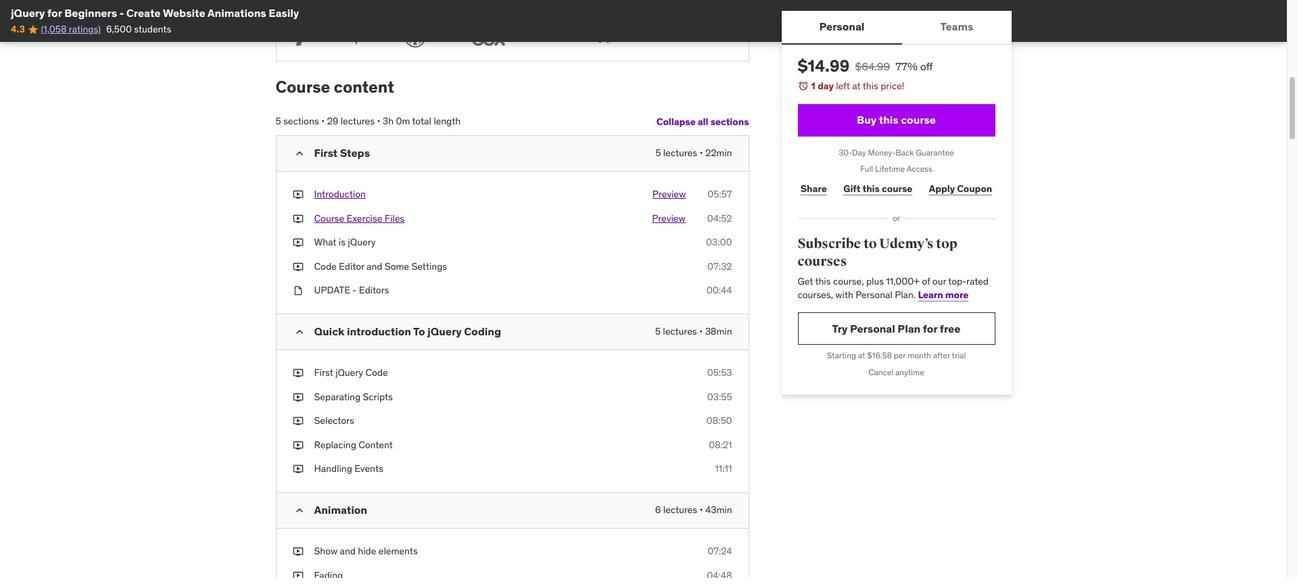 Task type: locate. For each thing, give the bounding box(es) containing it.
what
[[314, 236, 337, 248]]

05:53
[[708, 367, 732, 379]]

first steps
[[314, 146, 370, 160]]

0 vertical spatial for
[[47, 6, 62, 20]]

- left editors
[[353, 284, 357, 297]]

lectures down collapse
[[664, 147, 698, 159]]

lectures right 29
[[341, 115, 375, 127]]

0 vertical spatial at
[[853, 80, 861, 92]]

0 horizontal spatial and
[[340, 545, 356, 557]]

steps
[[340, 146, 370, 160]]

tab list containing personal
[[782, 11, 1012, 45]]

0 vertical spatial small image
[[293, 147, 306, 160]]

43min
[[706, 504, 732, 516]]

introduction
[[347, 325, 411, 338]]

08:21
[[709, 439, 732, 451]]

2 preview from the top
[[652, 212, 686, 224]]

xsmall image
[[293, 188, 303, 201], [293, 212, 303, 225], [293, 236, 303, 250], [293, 391, 303, 404], [293, 439, 303, 452], [293, 463, 303, 476], [293, 545, 303, 559]]

this inside 'get this course, plus 11,000+ of our top-rated courses, with personal plan.'
[[816, 276, 831, 288]]

4.3
[[11, 23, 25, 35]]

starting at $16.58 per month after trial cancel anytime
[[827, 351, 966, 378]]

learn more link
[[918, 289, 969, 301]]

try personal plan for free
[[833, 322, 961, 335]]

1 first from the top
[[314, 146, 338, 160]]

box image
[[466, 25, 511, 50]]

0 vertical spatial first
[[314, 146, 338, 160]]

3 xsmall image from the top
[[293, 236, 303, 250]]

course
[[901, 113, 936, 127], [882, 183, 913, 195]]

04:52
[[707, 212, 732, 224]]

replacing
[[314, 439, 356, 451]]

first for first steps
[[314, 146, 338, 160]]

08:50
[[707, 415, 732, 427]]

at inside starting at $16.58 per month after trial cancel anytime
[[858, 351, 866, 361]]

lectures right 6
[[663, 504, 698, 516]]

5 left 38min
[[655, 325, 661, 338]]

1 horizontal spatial -
[[353, 284, 357, 297]]

1 vertical spatial course
[[314, 212, 344, 224]]

11,000+
[[887, 276, 920, 288]]

-
[[120, 6, 124, 20], [353, 284, 357, 297]]

5 down collapse
[[656, 147, 661, 159]]

0 vertical spatial course
[[276, 77, 330, 98]]

xsmall image for update
[[293, 284, 303, 298]]

course up 29
[[276, 77, 330, 98]]

course for gift this course
[[882, 183, 913, 195]]

hide
[[358, 545, 376, 557]]

course inside button
[[901, 113, 936, 127]]

sections
[[283, 115, 319, 127], [711, 115, 749, 128]]

course exercise files button
[[314, 212, 405, 225]]

at right "left"
[[853, 80, 861, 92]]

or
[[893, 213, 901, 223]]

course up what
[[314, 212, 344, 224]]

and left some
[[367, 260, 383, 273]]

4 xsmall image from the top
[[293, 415, 303, 428]]

jquery right to
[[428, 325, 462, 338]]

and left 'hide'
[[340, 545, 356, 557]]

1 day left at this price!
[[812, 80, 905, 92]]

6 xsmall image from the top
[[293, 463, 303, 476]]

try
[[833, 322, 848, 335]]

30-
[[839, 147, 853, 157]]

events
[[355, 463, 383, 475]]

sections left 29
[[283, 115, 319, 127]]

1 vertical spatial personal
[[856, 289, 893, 301]]

5 xsmall image from the top
[[293, 439, 303, 452]]

left
[[836, 80, 850, 92]]

6,500
[[106, 23, 132, 35]]

jquery for beginners - create website animations easily
[[11, 6, 299, 20]]

update - editors
[[314, 284, 389, 297]]

this up courses, in the right of the page
[[816, 276, 831, 288]]

38min
[[705, 325, 732, 338]]

this
[[863, 80, 879, 92], [879, 113, 899, 127], [863, 183, 880, 195], [816, 276, 831, 288]]

0 vertical spatial code
[[314, 260, 337, 273]]

7 xsmall image from the top
[[293, 545, 303, 559]]

code
[[314, 260, 337, 273], [366, 367, 388, 379]]

this right "buy"
[[879, 113, 899, 127]]

5 left 29
[[276, 115, 281, 127]]

lectures left 38min
[[663, 325, 697, 338]]

preview for 05:57
[[653, 188, 686, 200]]

files
[[385, 212, 405, 224]]

personal button
[[782, 11, 903, 43]]

• left 43min
[[700, 504, 703, 516]]

xsmall image for first
[[293, 367, 303, 380]]

1 vertical spatial -
[[353, 284, 357, 297]]

0 vertical spatial personal
[[820, 20, 865, 33]]

personal up $14.99
[[820, 20, 865, 33]]

lectures for quick introduction to jquery coding
[[663, 325, 697, 338]]

sections right all at the right top
[[711, 115, 749, 128]]

back
[[896, 147, 914, 157]]

xsmall image
[[293, 260, 303, 274], [293, 284, 303, 298], [293, 367, 303, 380], [293, 415, 303, 428], [293, 569, 303, 578]]

1 xsmall image from the top
[[293, 260, 303, 274]]

at left the $16.58
[[858, 351, 866, 361]]

this right gift at top
[[863, 183, 880, 195]]

0 vertical spatial course
[[901, 113, 936, 127]]

code down what
[[314, 260, 337, 273]]

udemy's
[[880, 235, 934, 252]]

1 vertical spatial 5
[[656, 147, 661, 159]]

03:00
[[706, 236, 732, 248]]

3 xsmall image from the top
[[293, 367, 303, 380]]

our
[[933, 276, 947, 288]]

tab list
[[782, 11, 1012, 45]]

share button
[[798, 175, 830, 202]]

small image
[[293, 147, 306, 160], [293, 504, 306, 518]]

1 vertical spatial first
[[314, 367, 333, 379]]

what is jquery
[[314, 236, 376, 248]]

teams button
[[903, 11, 1012, 43]]

buy this course
[[857, 113, 936, 127]]

0 vertical spatial and
[[367, 260, 383, 273]]

$64.99
[[855, 60, 891, 73]]

first left the steps
[[314, 146, 338, 160]]

month
[[908, 351, 932, 361]]

small image left animation
[[293, 504, 306, 518]]

course,
[[834, 276, 864, 288]]

personal up the $16.58
[[850, 322, 896, 335]]

personal
[[820, 20, 865, 33], [856, 289, 893, 301], [850, 322, 896, 335]]

1 small image from the top
[[293, 147, 306, 160]]

• for quick introduction to jquery coding
[[700, 325, 703, 338]]

2 xsmall image from the top
[[293, 284, 303, 298]]

is
[[339, 236, 346, 248]]

gift this course
[[844, 183, 913, 195]]

1 vertical spatial for
[[923, 322, 938, 335]]

jquery right "is"
[[348, 236, 376, 248]]

lectures for first steps
[[664, 147, 698, 159]]

subscribe to udemy's top courses
[[798, 235, 958, 270]]

top-
[[949, 276, 967, 288]]

1 vertical spatial small image
[[293, 504, 306, 518]]

small image left first steps on the top of the page
[[293, 147, 306, 160]]

more
[[946, 289, 969, 301]]

try personal plan for free link
[[798, 313, 996, 345]]

0 vertical spatial -
[[120, 6, 124, 20]]

0 horizontal spatial for
[[47, 6, 62, 20]]

$14.99
[[798, 55, 850, 76]]

2 sections from the left
[[711, 115, 749, 128]]

course inside button
[[314, 212, 344, 224]]

2 vertical spatial 5
[[655, 325, 661, 338]]

1 vertical spatial course
[[882, 183, 913, 195]]

5 xsmall image from the top
[[293, 569, 303, 578]]

trial
[[952, 351, 966, 361]]

starting
[[827, 351, 857, 361]]

editors
[[359, 284, 389, 297]]

• left 38min
[[700, 325, 703, 338]]

0 horizontal spatial sections
[[283, 115, 319, 127]]

preview down 5 lectures • 22min
[[653, 188, 686, 200]]

• left the 22min
[[700, 147, 703, 159]]

1 vertical spatial preview
[[652, 212, 686, 224]]

xsmall image for show
[[293, 545, 303, 559]]

1 preview from the top
[[653, 188, 686, 200]]

per
[[894, 351, 906, 361]]

easily
[[269, 6, 299, 20]]

cancel
[[869, 368, 894, 378]]

off
[[921, 60, 933, 73]]

1 horizontal spatial sections
[[711, 115, 749, 128]]

jquery
[[11, 6, 45, 20], [348, 236, 376, 248], [428, 325, 462, 338], [336, 367, 363, 379]]

0 vertical spatial preview
[[653, 188, 686, 200]]

volkswagen image
[[401, 25, 430, 50]]

access
[[907, 164, 933, 174]]

1 horizontal spatial and
[[367, 260, 383, 273]]

personal down plus
[[856, 289, 893, 301]]

for left free
[[923, 322, 938, 335]]

alarm image
[[798, 81, 809, 91]]

6,500 students
[[106, 23, 171, 35]]

for up (1,058
[[47, 6, 62, 20]]

collapse
[[657, 115, 696, 128]]

quick
[[314, 325, 345, 338]]

$16.58
[[868, 351, 892, 361]]

this inside button
[[879, 113, 899, 127]]

2 small image from the top
[[293, 504, 306, 518]]

students
[[134, 23, 171, 35]]

(1,058
[[41, 23, 67, 35]]

course up back
[[901, 113, 936, 127]]

animations
[[208, 6, 266, 20]]

preview left 04:52
[[652, 212, 686, 224]]

1 vertical spatial at
[[858, 351, 866, 361]]

apply coupon button
[[927, 175, 996, 202]]

show
[[314, 545, 338, 557]]

full
[[861, 164, 874, 174]]

at
[[853, 80, 861, 92], [858, 351, 866, 361]]

this down the $64.99
[[863, 80, 879, 92]]

course for course content
[[276, 77, 330, 98]]

2 first from the top
[[314, 367, 333, 379]]

1 vertical spatial code
[[366, 367, 388, 379]]

separating scripts
[[314, 391, 393, 403]]

free
[[940, 322, 961, 335]]

4 xsmall image from the top
[[293, 391, 303, 404]]

xsmall image for handling
[[293, 463, 303, 476]]

• for first steps
[[700, 147, 703, 159]]

lifetime
[[876, 164, 905, 174]]

first up separating
[[314, 367, 333, 379]]

and
[[367, 260, 383, 273], [340, 545, 356, 557]]

code up the scripts
[[366, 367, 388, 379]]

- up 6,500 on the top of page
[[120, 6, 124, 20]]

course down lifetime
[[882, 183, 913, 195]]

top
[[936, 235, 958, 252]]



Task type: describe. For each thing, give the bounding box(es) containing it.
2 vertical spatial personal
[[850, 322, 896, 335]]

personal inside button
[[820, 20, 865, 33]]

77%
[[896, 60, 918, 73]]

course for buy this course
[[901, 113, 936, 127]]

course exercise files
[[314, 212, 405, 224]]

small image for animation
[[293, 504, 306, 518]]

all
[[698, 115, 709, 128]]

content
[[334, 77, 394, 98]]

11:11
[[715, 463, 732, 475]]

apply coupon
[[929, 183, 993, 195]]

exercise
[[347, 212, 383, 224]]

• for animation
[[700, 504, 703, 516]]

total
[[412, 115, 432, 127]]

6 lectures • 43min
[[655, 504, 732, 516]]

netapp image
[[547, 25, 624, 50]]

selectors
[[314, 415, 354, 427]]

5 lectures • 22min
[[656, 147, 732, 159]]

day
[[818, 80, 834, 92]]

content
[[359, 439, 393, 451]]

beginners
[[64, 6, 117, 20]]

handling events
[[314, 463, 383, 475]]

03:55
[[708, 391, 732, 403]]

website
[[163, 6, 205, 20]]

xsmall image for code
[[293, 260, 303, 274]]

• left 29
[[321, 115, 325, 127]]

xsmall image for what
[[293, 236, 303, 250]]

teams
[[941, 20, 974, 33]]

this for buy
[[879, 113, 899, 127]]

29
[[327, 115, 338, 127]]

first for first jquery code
[[314, 367, 333, 379]]

00:44
[[707, 284, 732, 297]]

1 sections from the left
[[283, 115, 319, 127]]

get this course, plus 11,000+ of our top-rated courses, with personal plan.
[[798, 276, 989, 301]]

day
[[853, 147, 866, 157]]

small image
[[293, 325, 306, 339]]

buy this course button
[[798, 104, 996, 136]]

nasdaq image
[[287, 25, 365, 50]]

preview for 04:52
[[652, 212, 686, 224]]

with
[[836, 289, 854, 301]]

sections inside dropdown button
[[711, 115, 749, 128]]

separating
[[314, 391, 361, 403]]

eventbrite image
[[660, 25, 738, 50]]

create
[[126, 6, 161, 20]]

introduction button
[[314, 188, 366, 201]]

learn
[[918, 289, 944, 301]]

share
[[801, 183, 827, 195]]

get
[[798, 276, 813, 288]]

first jquery code
[[314, 367, 388, 379]]

handling
[[314, 463, 352, 475]]

after
[[933, 351, 951, 361]]

1 horizontal spatial for
[[923, 322, 938, 335]]

2 xsmall image from the top
[[293, 212, 303, 225]]

0 vertical spatial 5
[[276, 115, 281, 127]]

price!
[[881, 80, 905, 92]]

rated
[[967, 276, 989, 288]]

settings
[[412, 260, 447, 273]]

animation
[[314, 503, 367, 517]]

collapse all sections button
[[657, 108, 749, 135]]

(1,058 ratings)
[[41, 23, 101, 35]]

5 for quick introduction to jquery coding
[[655, 325, 661, 338]]

5 for first steps
[[656, 147, 661, 159]]

courses
[[798, 253, 847, 270]]

xsmall image for separating
[[293, 391, 303, 404]]

1 horizontal spatial code
[[366, 367, 388, 379]]

jquery up separating scripts
[[336, 367, 363, 379]]

subscribe
[[798, 235, 861, 252]]

course for course exercise files
[[314, 212, 344, 224]]

lectures for animation
[[663, 504, 698, 516]]

this for get
[[816, 276, 831, 288]]

learn more
[[918, 289, 969, 301]]

this for gift
[[863, 183, 880, 195]]

plus
[[867, 276, 884, 288]]

anytime
[[896, 368, 925, 378]]

5 sections • 29 lectures • 3h 0m total length
[[276, 115, 461, 127]]

some
[[385, 260, 409, 273]]

apply
[[929, 183, 955, 195]]

0 horizontal spatial -
[[120, 6, 124, 20]]

gift this course link
[[841, 175, 916, 202]]

code editor and some settings
[[314, 260, 447, 273]]

$14.99 $64.99 77% off
[[798, 55, 933, 76]]

0 horizontal spatial code
[[314, 260, 337, 273]]

personal inside 'get this course, plus 11,000+ of our top-rated courses, with personal plan.'
[[856, 289, 893, 301]]

1 vertical spatial and
[[340, 545, 356, 557]]

3h 0m
[[383, 115, 410, 127]]

quick introduction to jquery coding
[[314, 325, 501, 338]]

05:57
[[708, 188, 732, 200]]

• left 3h 0m
[[377, 115, 381, 127]]

length
[[434, 115, 461, 127]]

xsmall image for replacing
[[293, 439, 303, 452]]

plan
[[898, 322, 921, 335]]

collapse all sections
[[657, 115, 749, 128]]

to
[[864, 235, 877, 252]]

1
[[812, 80, 816, 92]]

small image for first steps
[[293, 147, 306, 160]]

show and hide elements
[[314, 545, 418, 557]]

6
[[655, 504, 661, 516]]

22min
[[706, 147, 732, 159]]

gift
[[844, 183, 861, 195]]

1 xsmall image from the top
[[293, 188, 303, 201]]

jquery up 4.3
[[11, 6, 45, 20]]

course content
[[276, 77, 394, 98]]



Task type: vqa. For each thing, say whether or not it's contained in the screenshot.
Notifications icon
no



